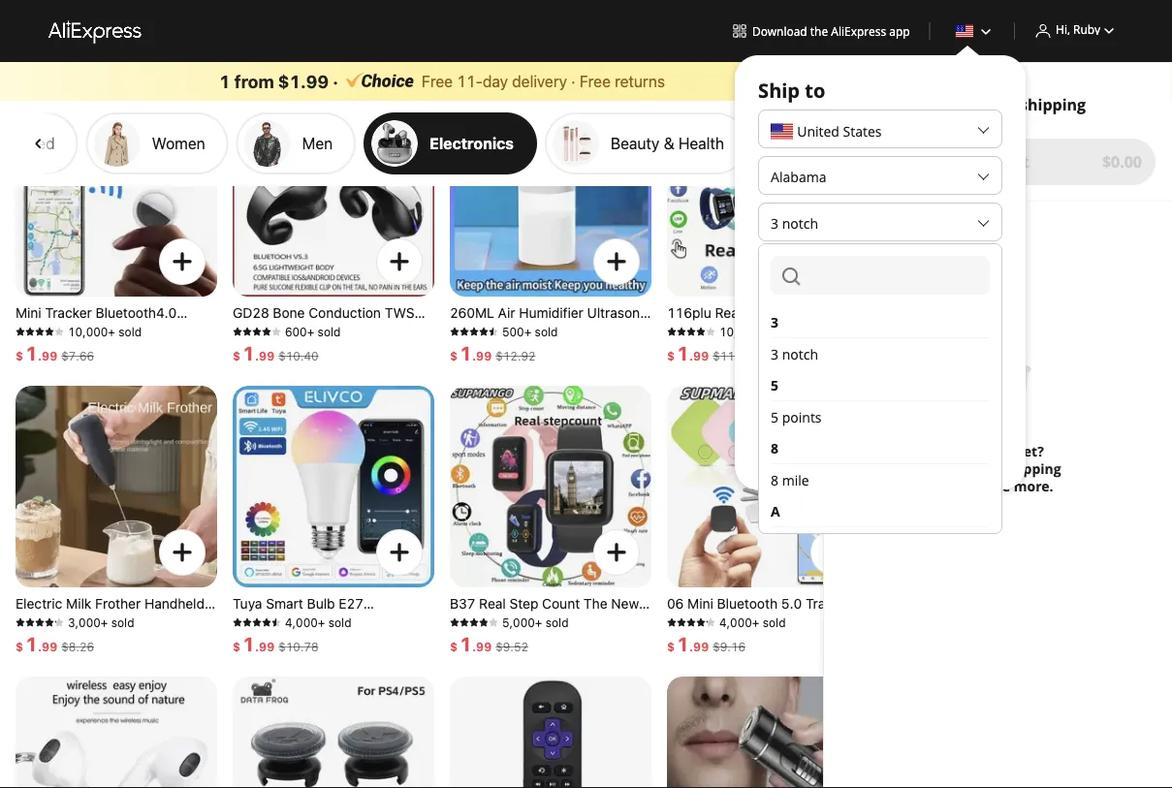 Task type: describe. For each thing, give the bounding box(es) containing it.
1 horizontal spatial ·
[[572, 72, 576, 90]]

new
[[611, 596, 639, 612]]

dimmable
[[328, 613, 391, 629]]

2  from the top
[[30, 134, 48, 152]]

$10.40
[[279, 349, 319, 363]]

the
[[584, 596, 608, 612]]

smart up $ 1 . 9 9 $7.66 at left
[[16, 322, 53, 338]]

$ 1 . 9 9 $11.50
[[667, 341, 753, 364]]

. for electric
[[38, 640, 42, 654]]

control
[[329, 648, 375, 664]]

app
[[300, 648, 326, 664]]

$ for 260ml air humidifier ultrasonic mini aromatherapy diffuser portable sprayer usb essential oil atomizer led lamp for home car
[[450, 349, 458, 363]]

no items yet? continue shopping to explore more.
[[934, 442, 1062, 496]]

device inside 'mini tracker bluetooth4.0 smart locator smart anti lost device locator mobile keys pet kids finder for apple'
[[16, 340, 58, 356]]

10,000+ for real
[[720, 325, 767, 338]]

life
[[274, 648, 297, 664]]

device inside 06 mini bluetooth 5.0 tracker antilost device round pet kids bag wallet tracking smart finder locator
[[723, 613, 765, 629]]

men inside b37 real step count the new rechargeable smart watch men and women fitness watch phone connection is fully compati
[[624, 613, 651, 629]]

sold for bulb
[[329, 616, 352, 629]]

day
[[483, 72, 508, 90]]

electric
[[16, 596, 62, 612]]

 for 260ml air humidifier ultrasonic mini aromatherapy diffuser portable sprayer usb essential oil atomizer led lamp for home car
[[601, 246, 632, 277]]

round
[[769, 613, 809, 629]]

$9.52
[[496, 640, 529, 654]]

. for tuya
[[255, 640, 259, 654]]

ruby
[[1074, 21, 1101, 37]]

led inside 260ml air humidifier ultrasonic mini aromatherapy diffuser portable sprayer usb essential oil atomizer led lamp for home car
[[530, 357, 555, 373]]

0 horizontal spatial men
[[302, 134, 333, 152]]

1 free from the left
[[422, 72, 453, 90]]

returns
[[615, 72, 665, 90]]

3 notch
[[771, 214, 819, 232]]

100-
[[353, 631, 385, 647]]

tracking
[[738, 631, 791, 647]]

for inside 'mini tracker bluetooth4.0 smart locator smart anti lost device locator mobile keys pet kids finder for apple'
[[89, 357, 110, 373]]

led inside tuya smart bulb e27 wifi/bluetooth dimmable led light bulb rgbcw 100-240v smart life app control support alexa google home
[[394, 613, 420, 629]]

1 5 from the top
[[771, 376, 779, 394]]

stepcount
[[746, 305, 810, 321]]

watch up fully
[[578, 631, 618, 647]]

keys
[[159, 340, 188, 356]]

$1.99
[[278, 71, 329, 92]]

2 computer from the top
[[822, 134, 892, 152]]

from
[[234, 71, 274, 92]]

1  from the top
[[30, 32, 48, 49]]

apple
[[114, 357, 150, 373]]

$ 1 . 9 9 $10.78
[[233, 632, 319, 655]]

for up )
[[832, 357, 853, 373]]

116plu real stepcount smart watch multi function step connected smart watch for men and women suitable for and android
[[667, 305, 853, 391]]

headset
[[318, 357, 370, 373]]

. for 260ml
[[472, 349, 476, 363]]

1 vertical spatial locator
[[62, 340, 109, 356]]

1 vertical spatial bulb
[[268, 631, 296, 647]]

step inside 116plu real stepcount smart watch multi function step connected smart watch for men and women suitable for and android
[[803, 322, 832, 338]]

diffuser
[[572, 322, 622, 338]]

portable inside electric milk frother handheld mixer coffee foamer egg beater cappuccino stirrer mini portable blenders home kitchen whisk tool
[[16, 648, 68, 664]]

1 computer & office from the top
[[822, 31, 953, 50]]

mini inside 260ml air humidifier ultrasonic mini aromatherapy diffuser portable sprayer usb essential oil atomizer led lamp for home car
[[450, 322, 476, 338]]

function
[[745, 322, 799, 338]]

$12.92
[[496, 349, 536, 363]]

download the aliexpress app
[[753, 23, 910, 39]]

states
[[843, 122, 882, 141]]

antilost
[[667, 613, 719, 629]]

smart up mobile
[[108, 322, 145, 338]]

sold for bluetooth
[[763, 616, 786, 629]]

shopping
[[1000, 460, 1062, 478]]

5.0
[[782, 596, 802, 612]]

2 free from the left
[[580, 72, 611, 90]]

beater
[[16, 631, 57, 647]]

$ for mini tracker bluetooth4.0 smart locator smart anti lost device locator mobile keys pet kids finder for apple
[[16, 349, 23, 363]]

pet inside 06 mini bluetooth 5.0 tracker antilost device round pet kids bag wallet tracking smart finder locator
[[813, 613, 833, 629]]

bluetooth inside gd28 bone conduction tws headphones bluetooth v5.3 ear clip lightweight business sports game headset with mic noise reduction
[[316, 322, 376, 338]]

step inside b37 real step count the new rechargeable smart watch men and women fitness watch phone connection is fully compati
[[510, 596, 539, 612]]

$ 1 . 9 9 $7.66
[[16, 341, 94, 364]]

fitness
[[530, 631, 574, 647]]

2 office from the top
[[911, 134, 953, 152]]

locator inside 06 mini bluetooth 5.0 tracker antilost device round pet kids bag wallet tracking smart finder locator
[[710, 648, 758, 664]]

0
[[859, 151, 868, 172]]

electronics
[[430, 134, 514, 152]]

 for 06 mini bluetooth 5.0 tracker antilost device round pet kids bag wallet tracking smart finder locator
[[819, 537, 850, 568]]

electric milk frother handheld mixer coffee foamer egg beater cappuccino stirrer mini portable blenders home kitchen whisk tool
[[16, 596, 207, 682]]

. for b37
[[472, 640, 476, 654]]

rgbcw
[[300, 631, 350, 647]]

mic
[[404, 357, 426, 373]]

reduction
[[272, 375, 335, 391]]

anti
[[149, 322, 174, 338]]

frother
[[95, 596, 141, 612]]

sold for step
[[546, 616, 569, 629]]

sold for conduction
[[318, 325, 341, 338]]

0 horizontal spatial ·
[[333, 71, 338, 92]]

blenders
[[72, 648, 127, 664]]

clip
[[233, 340, 257, 356]]

$0.00
[[1103, 151, 1143, 172]]

10,000+ sold for multi
[[720, 325, 793, 338]]

06 mini bluetooth 5.0 tracker antilost device round pet kids bag wallet tracking smart finder locator
[[667, 596, 864, 664]]

eur
[[771, 385, 797, 403]]

currency
[[759, 340, 846, 367]]

2 & from the top
[[896, 134, 907, 152]]

sold for stepcount
[[770, 325, 793, 338]]

men inside 116plu real stepcount smart watch multi function step connected smart watch for men and women suitable for and android
[[667, 357, 694, 373]]

alexa
[[233, 666, 267, 682]]

0 vertical spatial locator
[[57, 322, 104, 338]]

milk
[[66, 596, 92, 612]]

5 5 points
[[771, 376, 822, 426]]

real for b37
[[479, 596, 506, 612]]

is
[[569, 648, 581, 664]]

watch down 116plu
[[667, 322, 707, 338]]

tuya smart bulb e27 wifi/bluetooth dimmable led light bulb rgbcw 100-240v smart life app control support alexa google home
[[233, 596, 429, 682]]

coffee
[[53, 613, 95, 629]]

1 for electric milk frother handheld mixer coffee foamer egg beater cappuccino stirrer mini portable blenders home kitchen whisk tool
[[25, 632, 38, 655]]

lost
[[177, 322, 204, 338]]

1 vertical spatial and
[[667, 375, 692, 391]]

items
[[975, 442, 1013, 460]]

. for mini
[[38, 349, 42, 363]]

. for 06
[[690, 640, 694, 654]]

no
[[952, 442, 971, 460]]

2 computer & office from the top
[[822, 134, 953, 152]]

2 horizontal spatial and
[[698, 357, 723, 373]]

$ for tuya smart bulb e27 wifi/bluetooth dimmable led light bulb rgbcw 100-240v smart life app control support alexa google home
[[233, 640, 241, 654]]

home inside tuya smart bulb e27 wifi/bluetooth dimmable led light bulb rgbcw 100-240v smart life app control support alexa google home
[[319, 666, 356, 682]]

aromatherapy
[[480, 322, 568, 338]]

support
[[379, 648, 429, 664]]

home inside electric milk frother handheld mixer coffee foamer egg beater cappuccino stirrer mini portable blenders home kitchen whisk tool
[[131, 648, 168, 664]]

mini inside 06 mini bluetooth 5.0 tracker antilost device round pet kids bag wallet tracking smart finder locator
[[688, 596, 714, 612]]

$7.66
[[61, 349, 94, 363]]

mini inside electric milk frother handheld mixer coffee foamer egg beater cappuccino stirrer mini portable blenders home kitchen whisk tool
[[181, 631, 207, 647]]

sprayer
[[506, 340, 555, 356]]

4,000+ sold for bluetooth
[[720, 616, 786, 629]]

suitable
[[778, 357, 828, 373]]

tracker inside 'mini tracker bluetooth4.0 smart locator smart anti lost device locator mobile keys pet kids finder for apple'
[[45, 305, 92, 321]]

600+
[[285, 325, 314, 338]]

$ 1 . 9 9 $9.52
[[450, 632, 529, 655]]

bag
[[667, 631, 692, 647]]

hi,
[[1056, 21, 1071, 37]]

 for electric milk frother handheld mixer coffee foamer egg beater cappuccino stirrer mini portable blenders home kitchen whisk tool
[[167, 537, 198, 568]]

finder for locator
[[667, 648, 707, 664]]

watch down the
[[581, 613, 620, 629]]

phone
[[450, 648, 490, 664]]

continue
[[934, 460, 996, 478]]

real for 116plu
[[715, 305, 742, 321]]

kids inside 'mini tracker bluetooth4.0 smart locator smart anti lost device locator mobile keys pet kids finder for apple'
[[16, 357, 43, 373]]

home inside 260ml air humidifier ultrasonic mini aromatherapy diffuser portable sprayer usb essential oil atomizer led lamp for home car
[[450, 375, 487, 391]]

1 left from
[[219, 71, 230, 92]]

b37
[[450, 596, 476, 612]]

lightweight
[[261, 340, 334, 356]]

b37 real step count the new rechargeable smart watch men and women fitness watch phone connection is fully compati
[[450, 596, 651, 682]]

1 for mini tracker bluetooth4.0 smart locator smart anti lost device locator mobile keys pet kids finder for apple
[[25, 341, 38, 364]]

4,000+ for bulb
[[285, 616, 325, 629]]

mile
[[782, 471, 810, 489]]



Task type: vqa. For each thing, say whether or not it's contained in the screenshot.
the albania
no



Task type: locate. For each thing, give the bounding box(es) containing it.
mini down 260ml
[[450, 322, 476, 338]]

1 horizontal spatial to
[[942, 477, 957, 496]]

eur ( euro )
[[771, 385, 845, 403]]

. right oil
[[472, 349, 476, 363]]

bulb up life
[[268, 631, 296, 647]]

device left $7.66
[[16, 340, 58, 356]]

0 vertical spatial kids
[[16, 357, 43, 373]]

0 vertical spatial tracker
[[45, 305, 92, 321]]

real up the rechargeable
[[479, 596, 506, 612]]

260ml
[[450, 305, 495, 321]]

0 vertical spatial to
[[805, 77, 826, 103]]

the
[[811, 23, 828, 39]]

smart up wifi/bluetooth
[[266, 596, 303, 612]]

1 for 06 mini bluetooth 5.0 tracker antilost device round pet kids bag wallet tracking smart finder locator
[[677, 632, 690, 655]]

points
[[782, 408, 822, 426]]

0 vertical spatial computer & office
[[822, 31, 953, 50]]

. inside $ 1 . 9 9 $9.16
[[690, 640, 694, 654]]

1 for 260ml air humidifier ultrasonic mini aromatherapy diffuser portable sprayer usb essential oil atomizer led lamp for home car
[[460, 341, 472, 364]]

0 vertical spatial 
[[857, 32, 875, 49]]

wallet
[[695, 631, 734, 647]]

$
[[16, 349, 23, 363], [233, 349, 241, 363], [450, 349, 458, 363], [667, 349, 675, 363], [16, 640, 23, 654], [233, 640, 241, 654], [450, 640, 458, 654], [667, 640, 675, 654]]

& right aliexpress
[[896, 31, 907, 50]]

tuya
[[233, 596, 262, 612]]

. inside $ 1 . 9 9 $7.66
[[38, 349, 42, 363]]

0 vertical spatial bulb
[[307, 596, 335, 612]]

5
[[771, 376, 779, 394], [771, 408, 779, 426]]

1 vertical spatial bluetooth
[[717, 596, 778, 612]]

5 left (
[[771, 376, 779, 394]]

step up 5,000+
[[510, 596, 539, 612]]

home down oil
[[450, 375, 487, 391]]

tracker up $ 1 . 9 9 $7.66 at left
[[45, 305, 92, 321]]

10,000+ sold
[[68, 325, 142, 338], [720, 325, 793, 338]]

 for 116plu real stepcount smart watch multi function step connected smart watch for men and women suitable for and android
[[819, 246, 850, 277]]

for left free
[[959, 94, 981, 115]]

ship to
[[759, 77, 826, 103]]

0 horizontal spatial portable
[[16, 648, 68, 664]]

with
[[374, 357, 400, 373]]

1 horizontal spatial and
[[667, 375, 692, 391]]

alabama
[[771, 167, 827, 186]]

. for gd28
[[255, 349, 259, 363]]

$ for gd28 bone conduction tws headphones bluetooth v5.3 ear clip lightweight business sports game headset with mic noise reduction
[[233, 349, 241, 363]]

android
[[696, 375, 745, 391]]

 for gd28 bone conduction tws headphones bluetooth v5.3 ear clip lightweight business sports game headset with mic noise reduction
[[384, 246, 415, 277]]

noise
[[233, 375, 268, 391]]

$11.50
[[713, 349, 753, 363]]

$ for b37 real step count the new rechargeable smart watch men and women fitness watch phone connection is fully compati
[[450, 640, 458, 654]]

. inside $ 1 . 9 9 $12.92
[[472, 349, 476, 363]]

3,000+ sold
[[68, 616, 134, 629]]

rechargeable
[[450, 613, 536, 629]]

2 5 from the top
[[771, 408, 779, 426]]

women inside b37 real step count the new rechargeable smart watch men and women fitness watch phone connection is fully compati
[[479, 631, 526, 647]]

air
[[498, 305, 515, 321]]

usb
[[558, 340, 585, 356]]

1 horizontal spatial portable
[[450, 340, 503, 356]]

oil
[[450, 357, 467, 373]]

$ inside $ 1 . 9 9 $10.78
[[233, 640, 241, 654]]

fully
[[584, 648, 614, 664]]

device up tracking
[[723, 613, 765, 629]]

smart down function
[[740, 340, 777, 356]]

1 vertical spatial portable
[[16, 648, 68, 664]]

0 vertical spatial step
[[803, 322, 832, 338]]

0 horizontal spatial 10,000+
[[68, 325, 115, 338]]

$ for electric milk frother handheld mixer coffee foamer egg beater cappuccino stirrer mini portable blenders home kitchen whisk tool
[[16, 640, 23, 654]]

notch
[[782, 214, 819, 232], [782, 345, 819, 363]]

. inside $ 1 . 9 9 $11.50
[[690, 349, 694, 363]]

men down connected
[[667, 357, 694, 373]]

1 vertical spatial for
[[597, 357, 615, 373]]

1 & from the top
[[896, 31, 907, 50]]

 for tuya smart bulb e27 wifi/bluetooth dimmable led light bulb rgbcw 100-240v smart life app control support alexa google home
[[384, 537, 415, 568]]

1 horizontal spatial for
[[959, 94, 981, 115]]

1 horizontal spatial bulb
[[307, 596, 335, 612]]

smart inside b37 real step count the new rechargeable smart watch men and women fitness watch phone connection is fully compati
[[539, 613, 577, 629]]

8
[[771, 439, 779, 457], [771, 471, 779, 489]]

1 10,000+ from the left
[[68, 325, 115, 338]]

tool
[[108, 666, 135, 682]]

sold down stepcount
[[770, 325, 793, 338]]

1 horizontal spatial home
[[319, 666, 356, 682]]

0 vertical spatial led
[[530, 357, 555, 373]]

bulb left e27
[[307, 596, 335, 612]]

2 10,000+ from the left
[[720, 325, 767, 338]]

1 for tuya smart bulb e27 wifi/bluetooth dimmable led light bulb rgbcw 100-240v smart life app control support alexa google home
[[243, 632, 255, 655]]

1 vertical spatial led
[[394, 613, 420, 629]]

10,000+ sold up mobile
[[68, 325, 142, 338]]

to inside no items yet? continue shopping to explore more.
[[942, 477, 957, 496]]

cappuccino
[[60, 631, 135, 647]]

. inside $ 1 . 9 9 $9.52
[[472, 640, 476, 654]]

2 horizontal spatial men
[[667, 357, 694, 373]]

10,000+ up $11.50
[[720, 325, 767, 338]]

2 horizontal spatial home
[[450, 375, 487, 391]]

1 down 260ml
[[460, 341, 472, 364]]

$ 1 . 9 9 $8.26
[[16, 632, 94, 655]]

bone
[[273, 305, 305, 321]]

to
[[805, 77, 826, 103], [942, 477, 957, 496]]

watch up suitable
[[781, 340, 820, 356]]

bluetooth4.0
[[96, 305, 177, 321]]

1 horizontal spatial step
[[803, 322, 832, 338]]

aliexpress
[[831, 23, 887, 39]]

4,000+ up $10.78
[[285, 616, 325, 629]]

1 vertical spatial home
[[131, 648, 168, 664]]

2 vertical spatial locator
[[710, 648, 758, 664]]

1 computer from the top
[[822, 31, 892, 50]]

finder inside 'mini tracker bluetooth4.0 smart locator smart anti lost device locator mobile keys pet kids finder for apple'
[[46, 357, 86, 373]]

device
[[16, 340, 58, 356], [723, 613, 765, 629]]

0 horizontal spatial tracker
[[45, 305, 92, 321]]

notch down function
[[782, 345, 819, 363]]

1 for gd28 bone conduction tws headphones bluetooth v5.3 ear clip lightweight business sports game headset with mic noise reduction
[[243, 341, 255, 364]]

smart down count
[[539, 613, 577, 629]]

beauty & health
[[611, 134, 725, 152]]

0 horizontal spatial pet
[[192, 340, 213, 356]]

0 horizontal spatial bulb
[[268, 631, 296, 647]]

 right united
[[857, 134, 875, 152]]

3
[[946, 94, 955, 115], [771, 214, 779, 232], [771, 313, 779, 331], [771, 345, 779, 363]]

10,000+ sold for smart
[[68, 325, 142, 338]]

led up 240v
[[394, 613, 420, 629]]

ship
[[759, 77, 800, 103]]

4,000+ sold up tracking
[[720, 616, 786, 629]]

0 vertical spatial home
[[450, 375, 487, 391]]

smart inside 06 mini bluetooth 5.0 tracker antilost device round pet kids bag wallet tracking smart finder locator
[[795, 631, 832, 647]]

pet inside 'mini tracker bluetooth4.0 smart locator smart anti lost device locator mobile keys pet kids finder for apple'
[[192, 340, 213, 356]]

lamp
[[559, 357, 593, 373]]

1 vertical spatial tracker
[[806, 596, 853, 612]]

1 horizontal spatial device
[[723, 613, 765, 629]]

1 10,000+ sold from the left
[[68, 325, 142, 338]]

0 vertical spatial 
[[30, 32, 48, 49]]

0 horizontal spatial 4,000+
[[285, 616, 325, 629]]

tws
[[385, 305, 415, 321]]

finder down bag
[[667, 648, 707, 664]]

step up currency
[[803, 322, 832, 338]]

 for mini tracker bluetooth4.0 smart locator smart anti lost device locator mobile keys pet kids finder for apple
[[167, 246, 198, 277]]

1 down 116plu
[[677, 341, 690, 364]]

tracker inside 06 mini bluetooth 5.0 tracker antilost device round pet kids bag wallet tracking smart finder locator
[[806, 596, 853, 612]]

0 horizontal spatial finder
[[46, 357, 86, 373]]

1 horizontal spatial bluetooth
[[717, 596, 778, 612]]

and up phone at the bottom
[[450, 631, 475, 647]]

·
[[333, 71, 338, 92], [572, 72, 576, 90]]

mixer
[[16, 613, 50, 629]]

finder for for
[[46, 357, 86, 373]]

$ inside $ 1 . 9 9 $9.52
[[450, 640, 458, 654]]

0 horizontal spatial to
[[805, 77, 826, 103]]

office
[[911, 31, 953, 50], [911, 134, 953, 152]]

. inside the $ 1 . 9 9 $10.40
[[255, 349, 259, 363]]

0 horizontal spatial step
[[510, 596, 539, 612]]

for up suitable
[[824, 340, 845, 356]]

0 horizontal spatial led
[[394, 613, 420, 629]]

1 up noise
[[243, 341, 255, 364]]

8 8 mile
[[771, 439, 810, 489]]

notch inside 3 3 notch
[[782, 345, 819, 363]]

pet right round
[[813, 613, 833, 629]]

$ left $7.66
[[16, 349, 23, 363]]

1 up "compati"
[[460, 632, 472, 655]]

game
[[278, 357, 314, 373]]

8 down 5 5 points
[[771, 439, 779, 457]]

led
[[530, 357, 555, 373], [394, 613, 420, 629]]

1 for b37 real step count the new rechargeable smart watch men and women fitness watch phone connection is fully compati
[[460, 632, 472, 655]]

explore
[[960, 477, 1011, 496]]

0 horizontal spatial for
[[597, 357, 615, 373]]

 for b37 real step count the new rechargeable smart watch men and women fitness watch phone connection is fully compati
[[601, 537, 632, 568]]

real up multi
[[715, 305, 742, 321]]

more.
[[1014, 477, 1054, 496]]

1 vertical spatial 
[[857, 134, 875, 152]]

2 4,000+ sold from the left
[[720, 616, 786, 629]]

0 vertical spatial bluetooth
[[316, 322, 376, 338]]

1 horizontal spatial 4,000+
[[720, 616, 760, 629]]

1 vertical spatial to
[[942, 477, 957, 496]]

. left $7.66
[[38, 349, 42, 363]]

connected
[[667, 340, 736, 356]]

0 vertical spatial and
[[698, 357, 723, 373]]

essential
[[589, 340, 645, 356]]

mini tracker bluetooth4.0 smart locator smart anti lost device locator mobile keys pet kids finder for apple
[[16, 305, 213, 373]]

 left app
[[857, 32, 875, 49]]

3,000+
[[68, 616, 108, 629]]

2 vertical spatial men
[[624, 613, 651, 629]]

men down $1.99
[[302, 134, 333, 152]]

$ up noise
[[233, 349, 241, 363]]

10,000+ up $7.66
[[68, 325, 115, 338]]

kids
[[16, 357, 43, 373], [837, 613, 864, 629]]

bulb
[[307, 596, 335, 612], [268, 631, 296, 647]]

. left $11.50
[[690, 349, 694, 363]]

1 horizontal spatial tracker
[[806, 596, 853, 612]]

for inside 260ml air humidifier ultrasonic mini aromatherapy diffuser portable sprayer usb essential oil atomizer led lamp for home car
[[597, 357, 615, 373]]

1 down antilost
[[677, 632, 690, 655]]

1 vertical spatial kids
[[837, 613, 864, 629]]

headphones
[[233, 322, 312, 338]]

1 horizontal spatial men
[[624, 613, 651, 629]]

1 vertical spatial men
[[667, 357, 694, 373]]

$ 1 . 9 9 $9.16
[[667, 632, 746, 655]]

$ inside $ 1 . 9 9 $12.92
[[450, 349, 458, 363]]

sold down conduction
[[318, 325, 341, 338]]

kids inside 06 mini bluetooth 5.0 tracker antilost device round pet kids bag wallet tracking smart finder locator
[[837, 613, 864, 629]]

1 vertical spatial finder
[[667, 648, 707, 664]]

& right states
[[896, 134, 907, 152]]

a
[[771, 502, 781, 520]]

real inside b37 real step count the new rechargeable smart watch men and women fitness watch phone connection is fully compati
[[479, 596, 506, 612]]

4,000+ for bluetooth
[[720, 616, 760, 629]]

bluetooth up tracking
[[717, 596, 778, 612]]

sold down e27
[[329, 616, 352, 629]]

checkout
[[957, 151, 1030, 172]]

locator up $7.66
[[57, 322, 104, 338]]

google
[[270, 666, 315, 682]]

. for 116plu
[[690, 349, 694, 363]]

free
[[985, 94, 1016, 115]]

1 vertical spatial computer
[[822, 134, 892, 152]]

mini up antilost
[[688, 596, 714, 612]]

$ inside the $ 1 . 9 9 $10.40
[[233, 349, 241, 363]]

0 vertical spatial real
[[715, 305, 742, 321]]

0 horizontal spatial 10,000+ sold
[[68, 325, 142, 338]]

$10.78
[[279, 640, 319, 654]]

sold for bluetooth4.0
[[119, 325, 142, 338]]

computer & office up pick
[[822, 31, 953, 50]]

8 left mile
[[771, 471, 779, 489]]

4,000+ sold up rgbcw
[[285, 616, 352, 629]]

0 vertical spatial 5
[[771, 376, 779, 394]]

1 vertical spatial step
[[510, 596, 539, 612]]

1 vertical spatial office
[[911, 134, 953, 152]]

atomizer
[[471, 357, 526, 373]]

4,000+ sold for bulb
[[285, 616, 352, 629]]

1 vertical spatial 8
[[771, 471, 779, 489]]

$ inside $ 1 . 9 9 $7.66
[[16, 349, 23, 363]]

0 vertical spatial pet
[[192, 340, 213, 356]]

1 horizontal spatial pet
[[813, 613, 833, 629]]

$ 1 . 9 9 $10.40
[[233, 341, 319, 364]]

real inside 116plu real stepcount smart watch multi function step connected smart watch for men and women suitable for and android
[[715, 305, 742, 321]]

1 horizontal spatial 10,000+ sold
[[720, 325, 793, 338]]

abbeville
[[771, 534, 828, 552]]

. down mixer on the left bottom
[[38, 640, 42, 654]]

1  from the top
[[857, 32, 875, 49]]

mini up $ 1 . 9 9 $7.66 at left
[[16, 305, 41, 321]]

2 10,000+ sold from the left
[[720, 325, 793, 338]]

whisk
[[67, 666, 105, 682]]

sold for frother
[[111, 616, 134, 629]]

finder left apple
[[46, 357, 86, 373]]

0 vertical spatial computer
[[822, 31, 892, 50]]

free left the returns
[[580, 72, 611, 90]]

1 horizontal spatial led
[[530, 357, 555, 373]]

smart down round
[[795, 631, 832, 647]]

2  from the top
[[857, 134, 875, 152]]

$ right mic
[[450, 349, 458, 363]]

$ inside $ 1 . 9 9 $8.26
[[16, 640, 23, 654]]

0 horizontal spatial kids
[[16, 357, 43, 373]]

0 vertical spatial for
[[959, 94, 981, 115]]

pet
[[192, 340, 213, 356], [813, 613, 833, 629]]

finder inside 06 mini bluetooth 5.0 tracker antilost device round pet kids bag wallet tracking smart finder locator
[[667, 648, 707, 664]]

mobile
[[113, 340, 155, 356]]

smart up the alexa
[[233, 648, 270, 664]]

for left apple
[[89, 357, 110, 373]]

multi
[[711, 322, 741, 338]]

9
[[42, 349, 50, 363], [50, 349, 57, 363], [259, 349, 267, 363], [267, 349, 275, 363], [476, 349, 484, 363], [484, 349, 492, 363], [694, 349, 701, 363], [701, 349, 709, 363], [42, 640, 50, 654], [50, 640, 57, 654], [259, 640, 267, 654], [267, 640, 275, 654], [476, 640, 484, 654], [484, 640, 492, 654], [694, 640, 701, 654], [701, 640, 709, 654]]

$ up the alexa
[[233, 640, 241, 654]]

notch up the language
[[782, 214, 819, 232]]

1 down mixer on the left bottom
[[25, 632, 38, 655]]

0 vertical spatial office
[[911, 31, 953, 50]]

2 4,000+ from the left
[[720, 616, 760, 629]]

0 vertical spatial device
[[16, 340, 58, 356]]

. inside $ 1 . 9 9 $8.26
[[38, 640, 42, 654]]

1 horizontal spatial kids
[[837, 613, 864, 629]]

1 vertical spatial real
[[479, 596, 506, 612]]

1 horizontal spatial 10,000+
[[720, 325, 767, 338]]

portable up kitchen
[[16, 648, 68, 664]]

0 horizontal spatial home
[[131, 648, 168, 664]]

sold down the "humidifier"
[[535, 325, 558, 338]]

0 vertical spatial portable
[[450, 340, 503, 356]]

ultrasonic
[[587, 305, 651, 321]]

humidifier
[[519, 305, 584, 321]]

0 horizontal spatial and
[[450, 631, 475, 647]]

1 vertical spatial 5
[[771, 408, 779, 426]]

to left explore
[[942, 477, 957, 496]]

2 notch from the top
[[782, 345, 819, 363]]

0 horizontal spatial device
[[16, 340, 58, 356]]

bluetooth down conduction
[[316, 322, 376, 338]]

kitchen
[[16, 666, 63, 682]]

. up noise
[[255, 349, 259, 363]]

step
[[803, 322, 832, 338], [510, 596, 539, 612]]

women inside 116plu real stepcount smart watch multi function step connected smart watch for men and women suitable for and android
[[727, 357, 774, 373]]

home down control
[[319, 666, 356, 682]]

1 vertical spatial computer & office
[[822, 134, 953, 152]]

0 vertical spatial 8
[[771, 439, 779, 457]]

2 vertical spatial home
[[319, 666, 356, 682]]

computer up alabama
[[822, 134, 892, 152]]

$ for 116plu real stepcount smart watch multi function step connected smart watch for men and women suitable for and android
[[667, 349, 675, 363]]

$ up "compati"
[[450, 640, 458, 654]]

10,000+ for tracker
[[68, 325, 115, 338]]

2 8 from the top
[[771, 471, 779, 489]]

0 vertical spatial finder
[[46, 357, 86, 373]]

to right ship
[[805, 77, 826, 103]]

real
[[715, 305, 742, 321], [479, 596, 506, 612]]

portable inside 260ml air humidifier ultrasonic mini aromatherapy diffuser portable sprayer usb essential oil atomizer led lamp for home car
[[450, 340, 503, 356]]

0 vertical spatial &
[[896, 31, 907, 50]]

$ inside $ 1 . 9 9 $11.50
[[667, 349, 675, 363]]

1 vertical spatial pet
[[813, 613, 833, 629]]

1 4,000+ sold from the left
[[285, 616, 352, 629]]

0 vertical spatial notch
[[782, 214, 819, 232]]

1 vertical spatial notch
[[782, 345, 819, 363]]

and inside b37 real step count the new rechargeable smart watch men and women fitness watch phone connection is fully compati
[[450, 631, 475, 647]]

locator down wallet
[[710, 648, 758, 664]]

260ml air humidifier ultrasonic mini aromatherapy diffuser portable sprayer usb essential oil atomizer led lamp for home car
[[450, 305, 651, 391]]

$ inside $ 1 . 9 9 $9.16
[[667, 640, 675, 654]]

1 vertical spatial 
[[30, 134, 48, 152]]

mini inside 'mini tracker bluetooth4.0 smart locator smart anti lost device locator mobile keys pet kids finder for apple'
[[16, 305, 41, 321]]

$ down mixer on the left bottom
[[16, 640, 23, 654]]

sold down the frother
[[111, 616, 134, 629]]

1 horizontal spatial finder
[[667, 648, 707, 664]]

1 vertical spatial device
[[723, 613, 765, 629]]

$ down antilost
[[667, 640, 675, 654]]

bluetooth inside 06 mini bluetooth 5.0 tracker antilost device round pet kids bag wallet tracking smart finder locator
[[717, 596, 778, 612]]

1 left $7.66
[[25, 341, 38, 364]]

0 horizontal spatial 4,000+ sold
[[285, 616, 352, 629]]

. up the alexa
[[255, 640, 259, 654]]

pet down lost
[[192, 340, 213, 356]]

0 horizontal spatial real
[[479, 596, 506, 612]]

0 vertical spatial men
[[302, 134, 333, 152]]

1 4,000+ from the left
[[285, 616, 325, 629]]

kids right round
[[837, 613, 864, 629]]

3 3 notch
[[771, 313, 819, 363]]

for down essential
[[597, 357, 615, 373]]

None field
[[771, 256, 990, 295]]

gd28
[[233, 305, 269, 321]]

11-
[[457, 72, 483, 90]]

1 horizontal spatial 4,000+ sold
[[720, 616, 786, 629]]

5 down eur at the right of the page
[[771, 408, 779, 426]]

. inside $ 1 . 9 9 $10.78
[[255, 640, 259, 654]]

1 office from the top
[[911, 31, 953, 50]]

shipping
[[1020, 94, 1086, 115]]

$ for 06 mini bluetooth 5.0 tracker antilost device round pet kids bag wallet tracking smart finder locator
[[667, 640, 675, 654]]

locator left mobile
[[62, 340, 109, 356]]

1 notch from the top
[[782, 214, 819, 232]]

0 horizontal spatial free
[[422, 72, 453, 90]]

1 horizontal spatial real
[[715, 305, 742, 321]]

and left android
[[667, 375, 692, 391]]

.
[[38, 349, 42, 363], [255, 349, 259, 363], [472, 349, 476, 363], [690, 349, 694, 363], [38, 640, 42, 654], [255, 640, 259, 654], [472, 640, 476, 654], [690, 640, 694, 654]]

2 vertical spatial and
[[450, 631, 475, 647]]

delivery
[[512, 72, 567, 90]]

. up "compati"
[[472, 640, 476, 654]]

sold for humidifier
[[535, 325, 558, 338]]

computer right download
[[822, 31, 892, 50]]

smart up currency
[[814, 305, 852, 321]]

home down stirrer
[[131, 648, 168, 664]]

portable up oil
[[450, 340, 503, 356]]

1 for 116plu real stepcount smart watch multi function step connected smart watch for men and women suitable for and android
[[677, 341, 690, 364]]

sold up mobile
[[119, 325, 142, 338]]

office right app
[[911, 31, 953, 50]]

e27
[[339, 596, 364, 612]]

1 8 from the top
[[771, 439, 779, 457]]

computer & office down pick
[[822, 134, 953, 152]]

led down sprayer
[[530, 357, 555, 373]]



